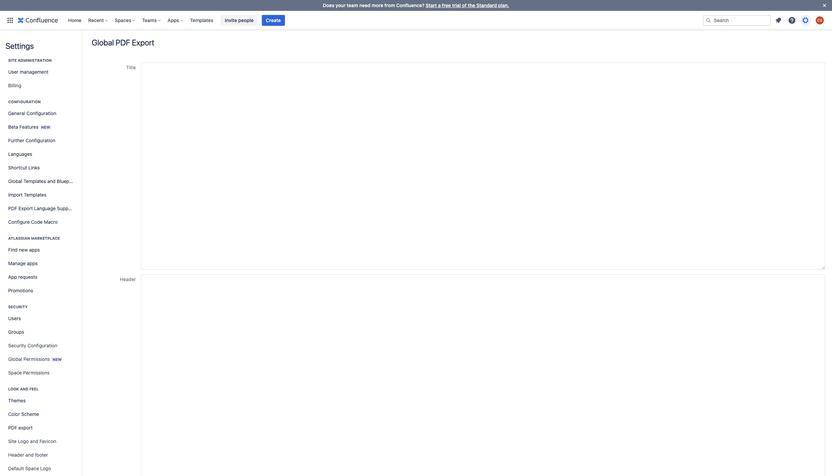 Task type: vqa. For each thing, say whether or not it's contained in the screenshot.
Themes at the left
yes



Task type: describe. For each thing, give the bounding box(es) containing it.
general configuration link
[[5, 107, 76, 120]]

new
[[19, 247, 28, 253]]

spaces
[[115, 17, 131, 23]]

security for security
[[8, 305, 28, 309]]

your
[[336, 2, 346, 8]]

user management link
[[5, 65, 76, 79]]

default
[[8, 466, 24, 471]]

export
[[18, 425, 33, 431]]

management
[[20, 69, 48, 75]]

atlassian marketplace group
[[5, 229, 76, 300]]

blueprints
[[57, 178, 79, 184]]

configuration for further
[[25, 138, 55, 143]]

does your team need more from confluence? start a free trial of the standard plan.
[[323, 2, 509, 8]]

further configuration
[[8, 138, 55, 143]]

plan.
[[498, 2, 509, 8]]

default space logo link
[[5, 462, 76, 476]]

site administration group
[[5, 51, 76, 94]]

feel
[[29, 387, 39, 391]]

look
[[8, 387, 19, 391]]

invite people button
[[221, 15, 258, 26]]

header and footer
[[8, 452, 48, 458]]

0 vertical spatial apps
[[29, 247, 40, 253]]

site logo and favicon link
[[5, 435, 76, 448]]

groups link
[[5, 325, 76, 339]]

site logo and favicon
[[8, 439, 56, 444]]

0 vertical spatial pdf
[[116, 38, 130, 47]]

support
[[57, 206, 75, 211]]

header for header
[[120, 277, 136, 282]]

app requests
[[8, 274, 37, 280]]

new for permissions
[[53, 357, 62, 362]]

macro
[[44, 219, 58, 225]]

app
[[8, 274, 17, 280]]

apps button
[[166, 15, 186, 26]]

find new apps
[[8, 247, 40, 253]]

code
[[31, 219, 43, 225]]

home
[[68, 17, 81, 23]]

Title text field
[[141, 63, 825, 270]]

permissions for global
[[23, 356, 50, 362]]

people
[[238, 17, 254, 23]]

general
[[8, 110, 25, 116]]

user
[[8, 69, 18, 75]]

teams button
[[140, 15, 164, 26]]

further configuration link
[[5, 134, 76, 147]]

banner containing home
[[0, 11, 832, 30]]

create
[[266, 17, 281, 23]]

import templates link
[[5, 188, 76, 202]]

administration
[[18, 58, 52, 63]]

import
[[8, 192, 23, 198]]

and left footer
[[25, 452, 34, 458]]

apps
[[168, 17, 179, 23]]

links
[[28, 165, 40, 171]]

shortcut links link
[[5, 161, 76, 175]]

global templates and blueprints link
[[5, 175, 79, 188]]

manage apps
[[8, 261, 38, 266]]

a
[[438, 2, 441, 8]]

pdf export
[[8, 425, 33, 431]]

invite people
[[225, 17, 254, 23]]

color scheme link
[[5, 408, 76, 421]]

global for global pdf export
[[92, 38, 114, 47]]

pdf export link
[[5, 421, 76, 435]]

Search field
[[703, 15, 771, 26]]

permissions for space
[[23, 370, 50, 376]]

footer
[[35, 452, 48, 458]]

space permissions
[[8, 370, 50, 376]]

teams
[[142, 17, 157, 23]]

global permissions new
[[8, 356, 62, 362]]

security group
[[5, 298, 76, 382]]

space permissions link
[[5, 366, 76, 380]]

spaces button
[[113, 15, 138, 26]]

shortcut links
[[8, 165, 40, 171]]

need
[[359, 2, 371, 8]]

manage apps link
[[5, 257, 76, 270]]

look and feel
[[8, 387, 39, 391]]

of
[[462, 2, 467, 8]]

1 vertical spatial logo
[[40, 466, 51, 471]]

and inside configuration group
[[47, 178, 55, 184]]

collapse sidebar image
[[74, 33, 89, 47]]

configuration for general
[[26, 110, 56, 116]]

trial
[[452, 2, 461, 8]]

home link
[[66, 15, 83, 26]]

create link
[[262, 15, 285, 26]]

languages link
[[5, 147, 76, 161]]

Header text field
[[141, 274, 825, 476]]

pdf export language support link
[[5, 202, 76, 215]]

0 vertical spatial export
[[132, 38, 154, 47]]

recent button
[[86, 15, 111, 26]]

and left feel
[[20, 387, 28, 391]]

manage
[[8, 261, 26, 266]]

groups
[[8, 329, 24, 335]]

configure
[[8, 219, 30, 225]]

global inside security group
[[8, 356, 22, 362]]

invite
[[225, 17, 237, 23]]

close image
[[821, 1, 829, 10]]

and inside "link"
[[30, 439, 38, 444]]



Task type: locate. For each thing, give the bounding box(es) containing it.
users
[[8, 316, 21, 321]]

users link
[[5, 312, 76, 325]]

new up space permissions link
[[53, 357, 62, 362]]

0 vertical spatial new
[[41, 125, 50, 129]]

settings icon image
[[802, 16, 810, 24]]

site administration
[[8, 58, 52, 63]]

1 horizontal spatial export
[[132, 38, 154, 47]]

promotions
[[8, 288, 33, 293]]

pdf export language support
[[8, 206, 75, 211]]

security for security configuration
[[8, 343, 26, 349]]

recent
[[88, 17, 104, 23]]

global templates and blueprints
[[8, 178, 79, 184]]

configure code macro
[[8, 219, 58, 225]]

templates up the 'pdf export language support' link on the left
[[24, 192, 46, 198]]

site for site administration
[[8, 58, 17, 63]]

atlassian
[[8, 236, 30, 241]]

new for features
[[41, 125, 50, 129]]

standard
[[476, 2, 497, 8]]

site inside "link"
[[8, 439, 17, 444]]

security configuration link
[[5, 339, 76, 353]]

security down groups
[[8, 343, 26, 349]]

templates right apps popup button
[[190, 17, 213, 23]]

export
[[132, 38, 154, 47], [18, 206, 33, 211]]

user management
[[8, 69, 48, 75]]

start
[[426, 2, 437, 8]]

configuration for security
[[28, 343, 57, 349]]

new
[[41, 125, 50, 129], [53, 357, 62, 362]]

default space logo
[[8, 466, 51, 471]]

pdf down spaces 'popup button'
[[116, 38, 130, 47]]

pdf inside look and feel group
[[8, 425, 17, 431]]

pdf inside configuration group
[[8, 206, 17, 211]]

header for header and footer
[[8, 452, 24, 458]]

1 vertical spatial permissions
[[23, 370, 50, 376]]

1 horizontal spatial header
[[120, 277, 136, 282]]

features
[[19, 124, 39, 130]]

space inside space permissions link
[[8, 370, 22, 376]]

your profile and preferences image
[[816, 16, 824, 24]]

notification icon image
[[774, 16, 783, 24]]

0 horizontal spatial logo
[[18, 439, 29, 444]]

confluence image
[[18, 16, 58, 24], [18, 16, 58, 24]]

global up the import at the left top of the page
[[8, 178, 22, 184]]

header and footer link
[[5, 448, 76, 462]]

new down general configuration link
[[41, 125, 50, 129]]

pdf for pdf export language support
[[8, 206, 17, 211]]

configuration down groups link
[[28, 343, 57, 349]]

requests
[[18, 274, 37, 280]]

logo down export
[[18, 439, 29, 444]]

2 vertical spatial templates
[[24, 192, 46, 198]]

language
[[34, 206, 56, 211]]

export inside configuration group
[[18, 206, 33, 211]]

site up user
[[8, 58, 17, 63]]

pdf down the import at the left top of the page
[[8, 206, 17, 211]]

pdf
[[116, 38, 130, 47], [8, 206, 17, 211], [8, 425, 17, 431]]

look and feel group
[[5, 380, 76, 476]]

and left favicon
[[30, 439, 38, 444]]

promotions link
[[5, 284, 76, 298]]

from
[[385, 2, 395, 8]]

pdf for pdf export
[[8, 425, 17, 431]]

templates link
[[188, 15, 215, 26]]

apps right new
[[29, 247, 40, 253]]

2 security from the top
[[8, 343, 26, 349]]

0 vertical spatial global
[[92, 38, 114, 47]]

global up space permissions
[[8, 356, 22, 362]]

templates for import templates
[[24, 192, 46, 198]]

configuration up beta features new
[[26, 110, 56, 116]]

does
[[323, 2, 334, 8]]

pdf left export
[[8, 425, 17, 431]]

1 vertical spatial export
[[18, 206, 33, 211]]

apps up requests
[[27, 261, 38, 266]]

permissions
[[23, 356, 50, 362], [23, 370, 50, 376]]

site inside group
[[8, 58, 17, 63]]

1 vertical spatial templates
[[23, 178, 46, 184]]

header
[[120, 277, 136, 282], [8, 452, 24, 458]]

2 site from the top
[[8, 439, 17, 444]]

global pdf export
[[92, 38, 154, 47]]

and
[[47, 178, 55, 184], [20, 387, 28, 391], [30, 439, 38, 444], [25, 452, 34, 458]]

app requests link
[[5, 270, 76, 284]]

space up look
[[8, 370, 22, 376]]

global for global templates and blueprints
[[8, 178, 22, 184]]

logo down footer
[[40, 466, 51, 471]]

2 vertical spatial global
[[8, 356, 22, 362]]

1 vertical spatial site
[[8, 439, 17, 444]]

1 vertical spatial new
[[53, 357, 62, 362]]

permissions down security configuration link
[[23, 356, 50, 362]]

0 vertical spatial site
[[8, 58, 17, 63]]

global
[[92, 38, 114, 47], [8, 178, 22, 184], [8, 356, 22, 362]]

more
[[372, 2, 383, 8]]

help icon image
[[788, 16, 796, 24]]

team
[[347, 2, 358, 8]]

space down header and footer
[[25, 466, 39, 471]]

settings
[[5, 41, 34, 51]]

configuration up languages link at the top left of the page
[[25, 138, 55, 143]]

global inside configuration group
[[8, 178, 22, 184]]

apps
[[29, 247, 40, 253], [27, 261, 38, 266]]

1 horizontal spatial space
[[25, 466, 39, 471]]

1 horizontal spatial new
[[53, 357, 62, 362]]

0 vertical spatial templates
[[190, 17, 213, 23]]

global right collapse sidebar image
[[92, 38, 114, 47]]

atlassian marketplace
[[8, 236, 60, 241]]

languages
[[8, 151, 32, 157]]

billing
[[8, 83, 21, 88]]

templates
[[190, 17, 213, 23], [23, 178, 46, 184], [24, 192, 46, 198]]

1 horizontal spatial logo
[[40, 466, 51, 471]]

header inside look and feel group
[[8, 452, 24, 458]]

0 horizontal spatial new
[[41, 125, 50, 129]]

0 vertical spatial space
[[8, 370, 22, 376]]

favicon
[[39, 439, 56, 444]]

0 vertical spatial permissions
[[23, 356, 50, 362]]

security configuration
[[8, 343, 57, 349]]

1 vertical spatial apps
[[27, 261, 38, 266]]

0 vertical spatial logo
[[18, 439, 29, 444]]

1 vertical spatial space
[[25, 466, 39, 471]]

1 security from the top
[[8, 305, 28, 309]]

configuration inside security group
[[28, 343, 57, 349]]

1 vertical spatial header
[[8, 452, 24, 458]]

2 vertical spatial pdf
[[8, 425, 17, 431]]

the
[[468, 2, 475, 8]]

color scheme
[[8, 411, 39, 417]]

scheme
[[21, 411, 39, 417]]

start a free trial of the standard plan. link
[[426, 2, 509, 8]]

site down pdf export in the bottom of the page
[[8, 439, 17, 444]]

search image
[[706, 17, 711, 23]]

banner
[[0, 11, 832, 30]]

export down 'teams'
[[132, 38, 154, 47]]

beta features new
[[8, 124, 50, 130]]

configuration group
[[5, 92, 79, 231]]

security
[[8, 305, 28, 309], [8, 343, 26, 349]]

marketplace
[[31, 236, 60, 241]]

new inside global permissions new
[[53, 357, 62, 362]]

logo inside "link"
[[18, 439, 29, 444]]

0 horizontal spatial space
[[8, 370, 22, 376]]

permissions down global permissions new
[[23, 370, 50, 376]]

0 horizontal spatial header
[[8, 452, 24, 458]]

confluence?
[[396, 2, 425, 8]]

further
[[8, 138, 24, 143]]

import templates
[[8, 192, 46, 198]]

security up users
[[8, 305, 28, 309]]

1 vertical spatial security
[[8, 343, 26, 349]]

0 vertical spatial security
[[8, 305, 28, 309]]

themes
[[8, 398, 26, 404]]

1 vertical spatial pdf
[[8, 206, 17, 211]]

space
[[8, 370, 22, 376], [25, 466, 39, 471]]

1 vertical spatial global
[[8, 178, 22, 184]]

configuration up general
[[8, 100, 41, 104]]

configuration
[[8, 100, 41, 104], [26, 110, 56, 116], [25, 138, 55, 143], [28, 343, 57, 349]]

find new apps link
[[5, 243, 76, 257]]

logo
[[18, 439, 29, 444], [40, 466, 51, 471]]

and left blueprints
[[47, 178, 55, 184]]

0 horizontal spatial export
[[18, 206, 33, 211]]

global element
[[4, 11, 702, 30]]

templates for global templates and blueprints
[[23, 178, 46, 184]]

appswitcher icon image
[[6, 16, 14, 24]]

themes link
[[5, 394, 76, 408]]

free
[[442, 2, 451, 8]]

export down import templates
[[18, 206, 33, 211]]

0 vertical spatial header
[[120, 277, 136, 282]]

space inside default space logo link
[[25, 466, 39, 471]]

find
[[8, 247, 18, 253]]

site for site logo and favicon
[[8, 439, 17, 444]]

templates down the links
[[23, 178, 46, 184]]

beta
[[8, 124, 18, 130]]

shortcut
[[8, 165, 27, 171]]

title
[[126, 65, 136, 70]]

configure code macro link
[[5, 215, 76, 229]]

templates inside "link"
[[190, 17, 213, 23]]

new inside beta features new
[[41, 125, 50, 129]]

1 site from the top
[[8, 58, 17, 63]]



